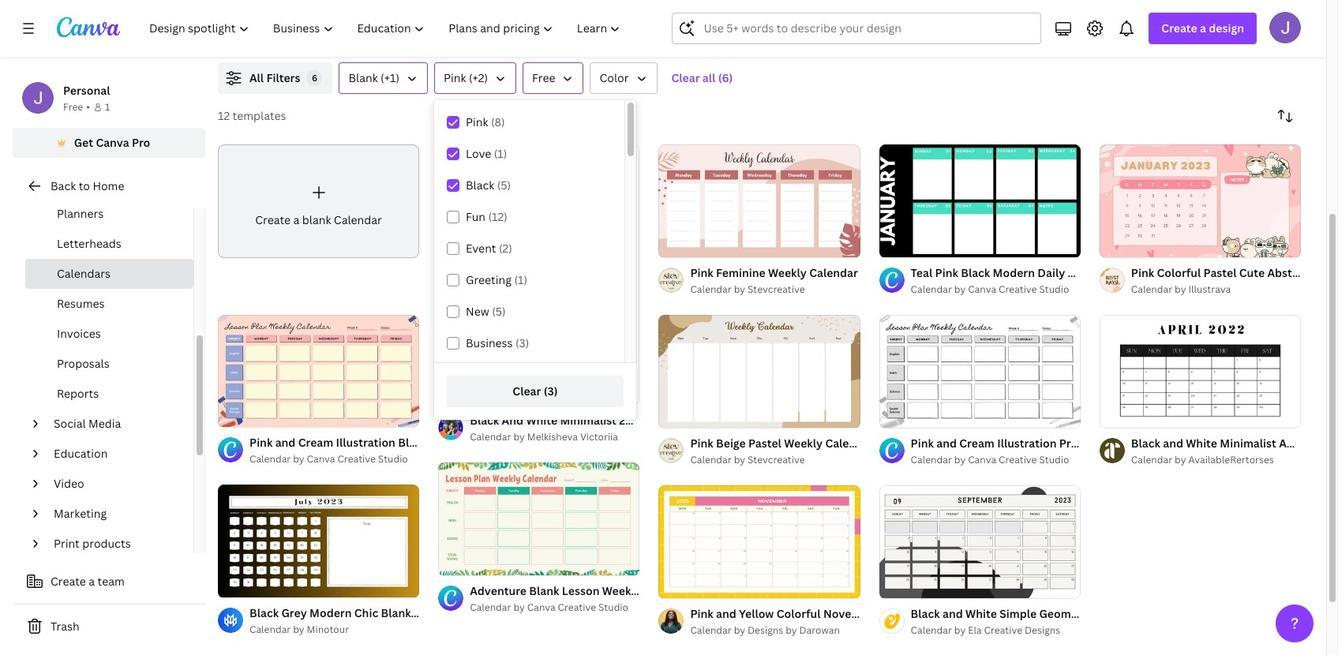Task type: locate. For each thing, give the bounding box(es) containing it.
love
[[466, 146, 491, 161]]

calendar by melkisheva victoriia link
[[470, 430, 640, 446]]

weekly inside adventure blank lesson weekly calendar calendar by canva creative studio
[[602, 584, 641, 599]]

back to home link
[[13, 171, 205, 202]]

(+2)
[[469, 70, 488, 85]]

0 horizontal spatial modern
[[310, 606, 352, 621]]

a inside create a team button
[[89, 574, 95, 589]]

weekly
[[768, 265, 807, 280], [471, 435, 510, 450], [784, 436, 823, 451], [602, 584, 641, 599]]

and up the calendar by availablerertorses link
[[1163, 436, 1184, 451]]

calendar inside black and white minimalist april month calendar by availablerertorses
[[1131, 453, 1173, 467]]

black grey modern chic blank july 2023 calendar image
[[218, 485, 419, 598]]

calendar by canva creative studio link for daily
[[911, 282, 1081, 298]]

month
[[1308, 436, 1339, 451]]

create for create a design
[[1162, 21, 1198, 36]]

0 horizontal spatial create
[[51, 574, 86, 589]]

white for and
[[1186, 436, 1218, 451]]

1 horizontal spatial 12
[[908, 238, 917, 250]]

create inside button
[[51, 574, 86, 589]]

(6)
[[718, 70, 733, 85]]

modern up minotour
[[310, 606, 352, 621]]

and for white
[[1163, 436, 1184, 451]]

2 horizontal spatial 12
[[1128, 238, 1138, 250]]

clear all (6)
[[672, 70, 733, 85]]

0 vertical spatial (3)
[[516, 336, 529, 351]]

(5) for new (5)
[[492, 304, 506, 319]]

0 horizontal spatial clear
[[513, 384, 541, 399]]

2 horizontal spatial 1
[[1111, 238, 1116, 250]]

(12)
[[488, 209, 508, 224]]

0 vertical spatial (5)
[[497, 178, 511, 193]]

0 horizontal spatial (1)
[[494, 146, 507, 161]]

modern inside 'black grey modern chic blank july 2023 calendar calendar by minotour'
[[310, 606, 352, 621]]

2 vertical spatial a
[[89, 574, 95, 589]]

stevcreative
[[748, 283, 805, 296], [748, 453, 805, 467]]

creative
[[999, 283, 1037, 296], [338, 453, 376, 466], [999, 453, 1037, 467], [558, 601, 596, 615], [984, 624, 1023, 637]]

pink inside "pink feminine weekly calendar calendar by stevcreative"
[[691, 265, 714, 280]]

pink colorful pastel cute abstract apri link
[[1131, 264, 1339, 282]]

1 vertical spatial create
[[255, 212, 291, 227]]

1 vertical spatial stevcreative
[[748, 453, 805, 467]]

of
[[897, 238, 906, 250], [1118, 238, 1126, 250]]

1 vertical spatial modern
[[310, 606, 352, 621]]

0 vertical spatial minimalist
[[560, 413, 617, 428]]

0 vertical spatial clear
[[672, 70, 700, 85]]

1 horizontal spatial free
[[532, 70, 556, 85]]

pink for pink (8)
[[466, 115, 488, 130]]

by inside pink colorful pastel cute abstract apri calendar by illustrava
[[1175, 283, 1187, 296]]

and inside the pink and cream illustration blank lesson weekly calendar calendar by canva creative studio
[[275, 435, 296, 450]]

business (3)
[[466, 336, 529, 351]]

color button
[[590, 62, 657, 94]]

1 horizontal spatial 2023
[[883, 606, 909, 621]]

pink left beige
[[691, 436, 714, 451]]

victoriia
[[580, 431, 618, 444]]

a for blank
[[293, 212, 300, 227]]

creative inside adventure blank lesson weekly calendar calendar by canva creative studio
[[558, 601, 596, 615]]

white inside black and white minimalist april month calendar by availablerertorses
[[1186, 436, 1218, 451]]

white up melkisheva
[[526, 413, 558, 428]]

proposals
[[57, 356, 110, 371]]

and left yellow
[[716, 606, 737, 621]]

pink up calendar by illustrava link
[[1131, 265, 1155, 280]]

2 horizontal spatial create
[[1162, 21, 1198, 36]]

0 vertical spatial calendar by stevcreative link
[[691, 282, 858, 298]]

(5) right new
[[492, 304, 506, 319]]

blank inside 'black grey modern chic blank july 2023 calendar calendar by minotour'
[[381, 606, 411, 621]]

2 designs from the left
[[1025, 624, 1061, 637]]

1 horizontal spatial of
[[1118, 238, 1126, 250]]

black
[[466, 178, 495, 193], [961, 265, 990, 280], [470, 413, 499, 428], [1131, 436, 1161, 451], [250, 606, 279, 621]]

of for pink colorful pastel cute abstract apri
[[1118, 238, 1126, 250]]

blank inside the pink and cream illustration blank lesson weekly calendar calendar by canva creative studio
[[398, 435, 428, 450]]

(1) right greeting
[[514, 272, 528, 287]]

2 calendar by stevcreative link from the top
[[691, 452, 860, 468]]

ela
[[968, 624, 982, 637]]

0 horizontal spatial white
[[526, 413, 558, 428]]

studio inside teal pink black modern daily calendar calendar by canva creative studio
[[1040, 283, 1070, 296]]

0 vertical spatial stevcreative
[[748, 283, 805, 296]]

black left grey
[[250, 606, 279, 621]]

pastel inside pink beige pastel weekly calendar calendar by stevcreative
[[749, 436, 782, 451]]

1 horizontal spatial minimalist
[[1220, 436, 1277, 451]]

0 vertical spatial colorful
[[1157, 265, 1201, 280]]

pastel up calendar by illustrava link
[[1204, 265, 1237, 280]]

get
[[74, 135, 93, 150]]

create
[[1162, 21, 1198, 36], [255, 212, 291, 227], [51, 574, 86, 589]]

black left and
[[470, 413, 499, 428]]

marketing link
[[47, 499, 184, 529]]

0 vertical spatial (1)
[[494, 146, 507, 161]]

products
[[82, 536, 131, 551]]

pink left yellow
[[691, 606, 714, 621]]

1 designs from the left
[[748, 624, 784, 637]]

education link
[[47, 439, 184, 469]]

12 for pink
[[1128, 238, 1138, 250]]

1 horizontal spatial colorful
[[1157, 265, 1201, 280]]

0 horizontal spatial lesson
[[431, 435, 469, 450]]

pro
[[132, 135, 150, 150]]

minimalist up victoriia
[[560, 413, 617, 428]]

1 horizontal spatial modern
[[993, 265, 1035, 280]]

pink right teal
[[935, 265, 959, 280]]

by inside the pink and cream illustration blank lesson weekly calendar calendar by canva creative studio
[[293, 453, 305, 466]]

1 vertical spatial (3)
[[544, 384, 558, 399]]

free for free •
[[63, 100, 83, 114]]

by inside 'black grey modern chic blank july 2023 calendar calendar by minotour'
[[293, 623, 305, 637]]

pastel for cute
[[1204, 265, 1237, 280]]

resumes link
[[25, 289, 193, 319]]

clear all (6) button
[[664, 62, 741, 94]]

a left team
[[89, 574, 95, 589]]

pink beige pastel weekly calendar calendar by stevcreative
[[691, 436, 874, 467]]

0 horizontal spatial (3)
[[516, 336, 529, 351]]

all filters
[[250, 70, 300, 85]]

0 horizontal spatial and
[[275, 435, 296, 450]]

pink colorful pastel cute abstract apri calendar by illustrava
[[1131, 265, 1339, 296]]

pink inside the pink and cream illustration blank lesson weekly calendar calendar by canva creative studio
[[250, 435, 273, 450]]

black right teal
[[961, 265, 990, 280]]

resumes
[[57, 296, 105, 311]]

1 stevcreative from the top
[[748, 283, 805, 296]]

clear up and
[[513, 384, 541, 399]]

calendar by stevcreative link for pastel
[[691, 452, 860, 468]]

black inside 'black grey modern chic blank july 2023 calendar calendar by minotour'
[[250, 606, 279, 621]]

a inside create a design dropdown button
[[1200, 21, 1207, 36]]

canva inside teal pink black modern daily calendar calendar by canva creative studio
[[968, 283, 997, 296]]

0 horizontal spatial 1 of 12 link
[[879, 144, 1081, 258]]

calendar by ela creative designs link
[[911, 623, 1081, 639]]

(1) right love
[[494, 146, 507, 161]]

0 horizontal spatial minimalist
[[560, 413, 617, 428]]

1 vertical spatial (5)
[[492, 304, 506, 319]]

1 horizontal spatial pastel
[[1204, 265, 1237, 280]]

team
[[98, 574, 125, 589]]

clear inside button
[[672, 70, 700, 85]]

video link
[[47, 469, 184, 499]]

pink left feminine on the top right
[[691, 265, 714, 280]]

designs right the ela
[[1025, 624, 1061, 637]]

1 horizontal spatial and
[[716, 606, 737, 621]]

white inside black and white minimalist 2024 calendar calendar by melkisheva victoriia
[[526, 413, 558, 428]]

2 1 of 12 from the left
[[1111, 238, 1138, 250]]

create left "blank"
[[255, 212, 291, 227]]

and left 'cream'
[[275, 435, 296, 450]]

black and white simple geometric september 2023 notes monthly calendar image
[[879, 485, 1081, 599]]

(1)
[[494, 146, 507, 161], [514, 272, 528, 287]]

invoices
[[57, 326, 101, 341]]

pink inside button
[[444, 70, 466, 85]]

create down print at the left bottom of the page
[[51, 574, 86, 589]]

0 horizontal spatial 1 of 12
[[890, 238, 917, 250]]

and
[[275, 435, 296, 450], [1163, 436, 1184, 451], [716, 606, 737, 621]]

1 vertical spatial minimalist
[[1220, 436, 1277, 451]]

weekly inside pink beige pastel weekly calendar calendar by stevcreative
[[784, 436, 823, 451]]

stevcreative down the 'pink beige pastel weekly calendar' link
[[748, 453, 805, 467]]

blank left (+1)
[[349, 70, 378, 85]]

(1) for greeting (1)
[[514, 272, 528, 287]]

1 vertical spatial (1)
[[514, 272, 528, 287]]

2 stevcreative from the top
[[748, 453, 805, 467]]

clear for clear (3)
[[513, 384, 541, 399]]

weekly inside the pink and cream illustration blank lesson weekly calendar calendar by canva creative studio
[[471, 435, 510, 450]]

1 horizontal spatial (1)
[[514, 272, 528, 287]]

black inside black and white minimalist 2024 calendar calendar by melkisheva victoriia
[[470, 413, 499, 428]]

white up the calendar by availablerertorses link
[[1186, 436, 1218, 451]]

2023 inside 'black grey modern chic blank july 2023 calendar calendar by minotour'
[[439, 606, 466, 621]]

0 vertical spatial a
[[1200, 21, 1207, 36]]

0 vertical spatial white
[[526, 413, 558, 428]]

black inside black and white minimalist april month calendar by availablerertorses
[[1131, 436, 1161, 451]]

(3)
[[516, 336, 529, 351], [544, 384, 558, 399]]

pink for pink feminine weekly calendar calendar by stevcreative
[[691, 265, 714, 280]]

social
[[54, 416, 86, 431]]

1 horizontal spatial clear
[[672, 70, 700, 85]]

1 horizontal spatial a
[[293, 212, 300, 227]]

create for create a team
[[51, 574, 86, 589]]

black and white minimalist april month calendar by availablerertorses
[[1131, 436, 1339, 467]]

minimalist up availablerertorses at the bottom of page
[[1220, 436, 1277, 451]]

lesson
[[431, 435, 469, 450], [562, 584, 600, 599]]

(5) up the (12)
[[497, 178, 511, 193]]

minimalist inside black and white minimalist april month calendar by availablerertorses
[[1220, 436, 1277, 451]]

weekly inside "pink feminine weekly calendar calendar by stevcreative"
[[768, 265, 807, 280]]

2 1 of 12 link from the left
[[1100, 144, 1301, 258]]

pink left "(8)"
[[466, 115, 488, 130]]

free right '(+2)'
[[532, 70, 556, 85]]

2023 left 'monthly' on the right of the page
[[883, 606, 909, 621]]

2 vertical spatial create
[[51, 574, 86, 589]]

pastel right beige
[[749, 436, 782, 451]]

create inside dropdown button
[[1162, 21, 1198, 36]]

(3) up black and white minimalist 2024 calendar link
[[544, 384, 558, 399]]

1 vertical spatial free
[[63, 100, 83, 114]]

designs
[[748, 624, 784, 637], [1025, 624, 1061, 637]]

a left design in the right of the page
[[1200, 21, 1207, 36]]

white
[[526, 413, 558, 428], [1186, 436, 1218, 451]]

black for black and white minimalist 2024 calendar
[[470, 413, 499, 428]]

event (2)
[[466, 241, 512, 256]]

pink and cream illustration blank lesson weekly calendar image
[[218, 314, 419, 428]]

1 vertical spatial lesson
[[562, 584, 600, 599]]

clear inside clear (3) button
[[513, 384, 541, 399]]

1 horizontal spatial white
[[1186, 436, 1218, 451]]

pink inside pink and yellow colorful november 2023 monthly calendar calendar by designs by darowan
[[691, 606, 714, 621]]

1 horizontal spatial (3)
[[544, 384, 558, 399]]

back to home
[[51, 178, 124, 193]]

colorful up darowan
[[777, 606, 821, 621]]

a inside create a blank calendar element
[[293, 212, 300, 227]]

1 1 of 12 from the left
[[890, 238, 917, 250]]

0 vertical spatial pastel
[[1204, 265, 1237, 280]]

by inside black and white minimalist 2024 calendar calendar by melkisheva victoriia
[[514, 431, 525, 444]]

calendar by canva creative studio link for blank
[[250, 452, 419, 468]]

blank left july
[[381, 606, 411, 621]]

0 horizontal spatial of
[[897, 238, 906, 250]]

calendar by canva creative studio link
[[911, 282, 1081, 298], [250, 452, 419, 468], [911, 452, 1081, 468], [470, 600, 640, 616]]

(3) right business
[[516, 336, 529, 351]]

2 horizontal spatial a
[[1200, 21, 1207, 36]]

1 calendar by stevcreative link from the top
[[691, 282, 858, 298]]

pink and cream illustration print-friendly blank lesson weekly calendar image
[[879, 315, 1081, 428]]

pink (+2)
[[444, 70, 488, 85]]

(2)
[[499, 241, 512, 256]]

blank right adventure
[[529, 584, 559, 599]]

designs down yellow
[[748, 624, 784, 637]]

1 vertical spatial pastel
[[749, 436, 782, 451]]

calendar by stevcreative link down feminine on the top right
[[691, 282, 858, 298]]

colorful up the illustrava
[[1157, 265, 1201, 280]]

1
[[105, 100, 110, 114], [890, 238, 895, 250], [1111, 238, 1116, 250]]

1 vertical spatial white
[[1186, 436, 1218, 451]]

pink and yellow colorful november 2023 monthly calendar calendar by designs by darowan
[[691, 606, 1008, 637]]

pink inside pink beige pastel weekly calendar calendar by stevcreative
[[691, 436, 714, 451]]

print products link
[[47, 529, 184, 559]]

daily
[[1038, 265, 1065, 280]]

home
[[93, 178, 124, 193]]

2 horizontal spatial and
[[1163, 436, 1184, 451]]

(3) inside button
[[544, 384, 558, 399]]

1 vertical spatial a
[[293, 212, 300, 227]]

pink inside pink colorful pastel cute abstract apri calendar by illustrava
[[1131, 265, 1155, 280]]

lesson inside adventure blank lesson weekly calendar calendar by canva creative studio
[[562, 584, 600, 599]]

social media link
[[47, 409, 184, 439]]

love (1)
[[466, 146, 507, 161]]

back
[[51, 178, 76, 193]]

1 horizontal spatial 1 of 12 link
[[1100, 144, 1301, 258]]

black for black and white minimalist april month
[[1131, 436, 1161, 451]]

pink left 'cream'
[[250, 435, 273, 450]]

monthly
[[912, 606, 957, 621]]

1 of 12 link for black
[[879, 144, 1081, 258]]

by inside teal pink black modern daily calendar calendar by canva creative studio
[[955, 283, 966, 296]]

a left "blank"
[[293, 212, 300, 227]]

minimalist
[[560, 413, 617, 428], [1220, 436, 1277, 451]]

1 horizontal spatial designs
[[1025, 624, 1061, 637]]

1 vertical spatial calendar by stevcreative link
[[691, 452, 860, 468]]

None search field
[[672, 13, 1042, 44]]

0 horizontal spatial a
[[89, 574, 95, 589]]

black up the calendar by availablerertorses link
[[1131, 436, 1161, 451]]

0 horizontal spatial pastel
[[749, 436, 782, 451]]

teal pink black modern daily calendar link
[[911, 264, 1117, 282]]

free for free
[[532, 70, 556, 85]]

to
[[79, 178, 90, 193]]

blank right illustration
[[398, 435, 428, 450]]

stevcreative inside pink beige pastel weekly calendar calendar by stevcreative
[[748, 453, 805, 467]]

2 of from the left
[[1118, 238, 1126, 250]]

pink feminine weekly calendar calendar by stevcreative
[[691, 265, 858, 296]]

chic
[[354, 606, 378, 621]]

free inside button
[[532, 70, 556, 85]]

clear left all
[[672, 70, 700, 85]]

and inside pink and yellow colorful november 2023 monthly calendar calendar by designs by darowan
[[716, 606, 737, 621]]

a for team
[[89, 574, 95, 589]]

trash link
[[13, 611, 205, 643]]

2 2023 from the left
[[883, 606, 909, 621]]

1 1 of 12 link from the left
[[879, 144, 1081, 258]]

pastel inside pink colorful pastel cute abstract apri calendar by illustrava
[[1204, 265, 1237, 280]]

clear (3) button
[[447, 376, 624, 407]]

print products
[[54, 536, 131, 551]]

pink and yellow colorful november 2023 monthly calendar image
[[659, 485, 860, 599]]

1 of from the left
[[897, 238, 906, 250]]

0 horizontal spatial 2023
[[439, 606, 466, 621]]

1 horizontal spatial 1
[[890, 238, 895, 250]]

canva inside button
[[96, 135, 129, 150]]

(8)
[[491, 115, 505, 130]]

1 vertical spatial clear
[[513, 384, 541, 399]]

1 horizontal spatial create
[[255, 212, 291, 227]]

illustrava
[[1189, 283, 1231, 296]]

1 horizontal spatial lesson
[[562, 584, 600, 599]]

free left the •
[[63, 100, 83, 114]]

calendar templates image
[[964, 0, 1301, 43]]

top level navigation element
[[139, 13, 634, 44]]

Search search field
[[704, 13, 1032, 43]]

2023 right july
[[439, 606, 466, 621]]

6 filter options selected element
[[307, 70, 323, 86]]

pink left '(+2)'
[[444, 70, 466, 85]]

pink feminine weekly calendar image
[[659, 144, 860, 258]]

greeting (1)
[[466, 272, 528, 287]]

canva inside adventure blank lesson weekly calendar calendar by canva creative studio
[[527, 601, 556, 615]]

0 vertical spatial modern
[[993, 265, 1035, 280]]

0 vertical spatial free
[[532, 70, 556, 85]]

0 horizontal spatial free
[[63, 100, 83, 114]]

darowan
[[800, 624, 840, 637]]

1 vertical spatial colorful
[[777, 606, 821, 621]]

12 templates
[[218, 108, 286, 123]]

0 vertical spatial lesson
[[431, 435, 469, 450]]

free
[[532, 70, 556, 85], [63, 100, 83, 114]]

minimalist inside black and white minimalist 2024 calendar calendar by melkisheva victoriia
[[560, 413, 617, 428]]

pink (+2) button
[[434, 62, 516, 94]]

cream
[[298, 435, 333, 450]]

creative inside the pink and cream illustration blank lesson weekly calendar calendar by canva creative studio
[[338, 453, 376, 466]]

black (5)
[[466, 178, 511, 193]]

1 2023 from the left
[[439, 606, 466, 621]]

stevcreative down pink feminine weekly calendar link at the top of the page
[[748, 283, 805, 296]]

create a design button
[[1149, 13, 1257, 44]]

1 horizontal spatial 1 of 12
[[1111, 238, 1138, 250]]

0 vertical spatial create
[[1162, 21, 1198, 36]]

0 horizontal spatial designs
[[748, 624, 784, 637]]

modern left daily
[[993, 265, 1035, 280]]

(1) for love (1)
[[494, 146, 507, 161]]

0 horizontal spatial colorful
[[777, 606, 821, 621]]

greeting
[[466, 272, 512, 287]]

fun
[[466, 209, 486, 224]]

calendar by canva creative studio
[[911, 453, 1070, 467]]

create left design in the right of the page
[[1162, 21, 1198, 36]]

and inside black and white minimalist april month calendar by availablerertorses
[[1163, 436, 1184, 451]]

media
[[88, 416, 121, 431]]

calendar by stevcreative link down beige
[[691, 452, 860, 468]]



Task type: describe. For each thing, give the bounding box(es) containing it.
pink for pink beige pastel weekly calendar calendar by stevcreative
[[691, 436, 714, 451]]

marketing
[[54, 506, 107, 521]]

design
[[1209, 21, 1245, 36]]

clear (3)
[[513, 384, 558, 399]]

calendar by stevcreative link for weekly
[[691, 282, 858, 298]]

black down love
[[466, 178, 495, 193]]

minotour
[[307, 623, 349, 637]]

stevcreative inside "pink feminine weekly calendar calendar by stevcreative"
[[748, 283, 805, 296]]

black inside teal pink black modern daily calendar calendar by canva creative studio
[[961, 265, 990, 280]]

creative inside teal pink black modern daily calendar calendar by canva creative studio
[[999, 283, 1037, 296]]

pink inside teal pink black modern daily calendar calendar by canva creative studio
[[935, 265, 959, 280]]

calendar by minotour link
[[250, 623, 419, 638]]

0 horizontal spatial 12
[[218, 108, 230, 123]]

by inside "pink feminine weekly calendar calendar by stevcreative"
[[734, 283, 746, 296]]

pink and yellow colorful november 2023 monthly calendar link
[[691, 605, 1008, 623]]

by inside black and white minimalist april month calendar by availablerertorses
[[1175, 453, 1187, 467]]

get canva pro button
[[13, 128, 205, 158]]

create a blank calendar element
[[218, 145, 419, 258]]

pink for pink and cream illustration blank lesson weekly calendar calendar by canva creative studio
[[250, 435, 273, 450]]

all
[[703, 70, 716, 85]]

new
[[466, 304, 489, 319]]

lesson inside the pink and cream illustration blank lesson weekly calendar calendar by canva creative studio
[[431, 435, 469, 450]]

pink (8)
[[466, 115, 505, 130]]

black and white minimalist 2024 calendar calendar by melkisheva victoriia
[[470, 413, 697, 444]]

and for yellow
[[716, 606, 737, 621]]

july
[[414, 606, 437, 621]]

cute
[[1240, 265, 1265, 280]]

by inside pink beige pastel weekly calendar calendar by stevcreative
[[734, 453, 746, 467]]

•
[[86, 100, 90, 114]]

canva inside the pink and cream illustration blank lesson weekly calendar calendar by canva creative studio
[[307, 453, 335, 466]]

white for and
[[526, 413, 558, 428]]

pink and cream illustration blank lesson weekly calendar calendar by canva creative studio
[[250, 435, 561, 466]]

adventure
[[470, 584, 527, 599]]

proposals link
[[25, 349, 193, 379]]

black and white minimalist 2024 calendar link
[[470, 413, 697, 430]]

pink for pink colorful pastel cute abstract apri calendar by illustrava
[[1131, 265, 1155, 280]]

studio inside the pink and cream illustration blank lesson weekly calendar calendar by canva creative studio
[[378, 453, 408, 466]]

social media
[[54, 416, 121, 431]]

calendar by designs by darowan link
[[691, 623, 860, 639]]

new (5)
[[466, 304, 506, 319]]

teal
[[911, 265, 933, 280]]

minimalist for 2024
[[560, 413, 617, 428]]

2023 inside pink and yellow colorful november 2023 monthly calendar calendar by designs by darowan
[[883, 606, 909, 621]]

free button
[[523, 62, 584, 94]]

a for design
[[1200, 21, 1207, 36]]

trash
[[51, 619, 79, 634]]

apri
[[1317, 265, 1339, 280]]

pink for pink and yellow colorful november 2023 monthly calendar calendar by designs by darowan
[[691, 606, 714, 621]]

black grey modern chic blank july 2023 calendar link
[[250, 605, 517, 623]]

modern inside teal pink black modern daily calendar calendar by canva creative studio
[[993, 265, 1035, 280]]

filters
[[266, 70, 300, 85]]

of for teal pink black modern daily calendar
[[897, 238, 906, 250]]

(3) for clear (3)
[[544, 384, 558, 399]]

1 of 12 for pink
[[1111, 238, 1138, 250]]

0 horizontal spatial 1
[[105, 100, 110, 114]]

6
[[312, 72, 317, 84]]

beige
[[716, 436, 746, 451]]

(3) for business (3)
[[516, 336, 529, 351]]

black for black grey modern chic blank july 2023 calendar
[[250, 606, 279, 621]]

adventure blank lesson weekly calendar image
[[438, 463, 640, 576]]

black and white minimalist april month link
[[1131, 435, 1339, 452]]

event
[[466, 241, 496, 256]]

illustration
[[336, 435, 396, 450]]

1 for teal
[[890, 238, 895, 250]]

adventure blank lesson weekly calendar link
[[470, 583, 692, 600]]

create a blank calendar
[[255, 212, 382, 227]]

jacob simon image
[[1270, 12, 1301, 43]]

create a blank calendar link
[[218, 145, 419, 258]]

business
[[466, 336, 513, 351]]

blank
[[302, 212, 331, 227]]

free •
[[63, 100, 90, 114]]

and for cream
[[275, 435, 296, 450]]

(5) for black (5)
[[497, 178, 511, 193]]

teal pink black modern daily calendar image
[[879, 144, 1081, 258]]

minimalist for april
[[1220, 436, 1277, 451]]

pink and cream illustration blank lesson weekly calendar link
[[250, 435, 561, 452]]

create a team
[[51, 574, 125, 589]]

color
[[600, 70, 629, 85]]

2024
[[619, 413, 646, 428]]

create a team button
[[13, 566, 205, 598]]

all
[[250, 70, 264, 85]]

calendar by canva creative studio link for calendar
[[470, 600, 640, 616]]

1 of 12 for teal
[[890, 238, 917, 250]]

blank (+1) button
[[339, 62, 428, 94]]

studio inside adventure blank lesson weekly calendar calendar by canva creative studio
[[599, 601, 629, 615]]

pink feminine weekly calendar link
[[691, 264, 858, 282]]

black and white minimalist 2024 calendar image
[[438, 145, 640, 405]]

november
[[824, 606, 880, 621]]

april
[[1279, 436, 1305, 451]]

create for create a blank calendar
[[255, 212, 291, 227]]

Sort by button
[[1270, 100, 1301, 132]]

black and white minimalist april monthly calendar image
[[1100, 315, 1301, 428]]

blank inside button
[[349, 70, 378, 85]]

video
[[54, 476, 84, 491]]

calendar by availablerertorses link
[[1131, 452, 1301, 468]]

designs inside pink and yellow colorful november 2023 monthly calendar calendar by designs by darowan
[[748, 624, 784, 637]]

availablerertorses
[[1189, 453, 1274, 467]]

pink beige pastel weekly calendar image
[[659, 315, 860, 428]]

1 of 12 link for pastel
[[1100, 144, 1301, 258]]

calendar by ela creative designs
[[911, 624, 1061, 637]]

templates
[[233, 108, 286, 123]]

pink beige pastel weekly calendar link
[[691, 435, 874, 452]]

(+1)
[[381, 70, 400, 85]]

blank inside adventure blank lesson weekly calendar calendar by canva creative studio
[[529, 584, 559, 599]]

melkisheva
[[527, 431, 578, 444]]

1 for pink
[[1111, 238, 1116, 250]]

create a design
[[1162, 21, 1245, 36]]

calendars
[[57, 266, 111, 281]]

by inside adventure blank lesson weekly calendar calendar by canva creative studio
[[514, 601, 525, 615]]

teal pink black modern daily calendar calendar by canva creative studio
[[911, 265, 1117, 296]]

clear for clear all (6)
[[672, 70, 700, 85]]

pastel for weekly
[[749, 436, 782, 451]]

reports link
[[25, 379, 193, 409]]

pink colorful pastel cute abstract april 2022 monthly calendar image
[[1100, 144, 1301, 258]]

grey
[[281, 606, 307, 621]]

colorful inside pink and yellow colorful november 2023 monthly calendar calendar by designs by darowan
[[777, 606, 821, 621]]

colorful inside pink colorful pastel cute abstract apri calendar by illustrava
[[1157, 265, 1201, 280]]

12 for teal
[[908, 238, 917, 250]]

pink for pink (+2)
[[444, 70, 466, 85]]

planners
[[57, 206, 104, 221]]

calendar inside pink colorful pastel cute abstract apri calendar by illustrava
[[1131, 283, 1173, 296]]

invoices link
[[25, 319, 193, 349]]



Task type: vqa. For each thing, say whether or not it's contained in the screenshot.
the leftmost Clear
yes



